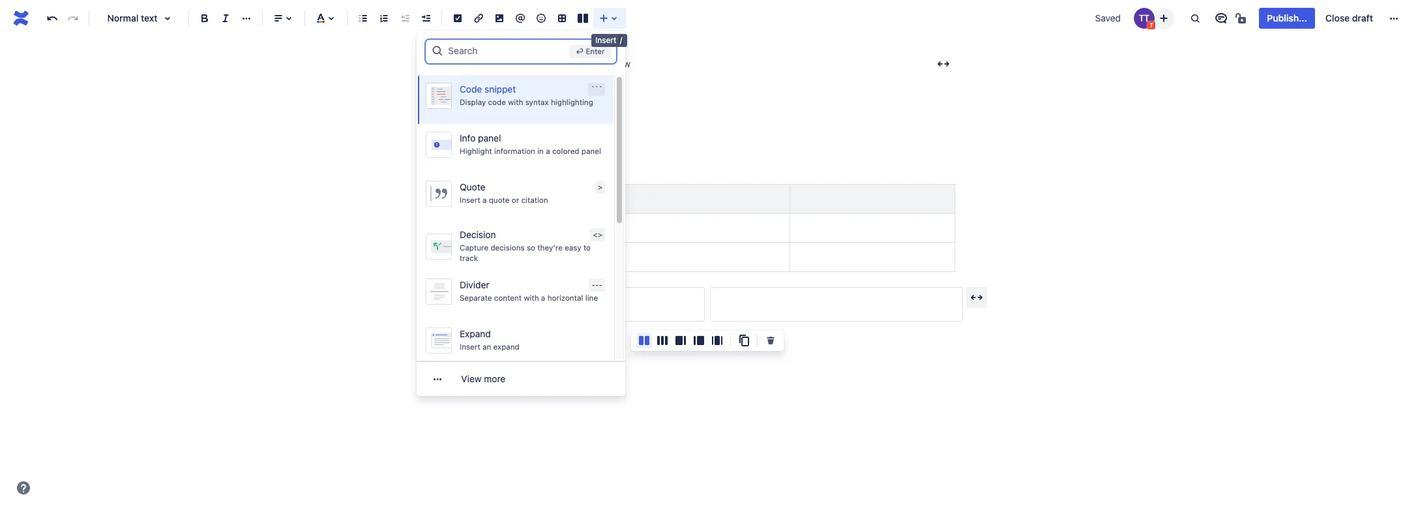 Task type: vqa. For each thing, say whether or not it's contained in the screenshot.
⏎
yes



Task type: locate. For each thing, give the bounding box(es) containing it.
1 horizontal spatial with
[[524, 293, 539, 302]]

terry turtle image
[[1135, 8, 1156, 29]]

advanced search image
[[431, 44, 444, 57]]

a
[[546, 147, 551, 155], [483, 196, 487, 204], [542, 293, 546, 302]]

1 horizontal spatial panel
[[582, 147, 602, 155]]

tooltip
[[592, 34, 628, 47]]

2 vertical spatial a
[[542, 293, 546, 302]]

content
[[495, 293, 522, 302]]

terry
[[478, 58, 500, 69]]

with
[[509, 98, 524, 106], [524, 293, 539, 302]]

redo ⌘⇧z image
[[65, 10, 81, 26]]

information
[[495, 147, 536, 155]]

0 vertical spatial a
[[546, 147, 551, 155]]

2 - from the left
[[596, 280, 599, 289]]

```
[[592, 85, 603, 93]]

0 horizontal spatial panel
[[479, 132, 501, 144]]

with right content
[[524, 293, 539, 302]]

close
[[1326, 12, 1350, 23]]

highlight
[[460, 147, 493, 155]]

expand insert an expand
[[460, 328, 520, 351]]

1 vertical spatial with
[[524, 293, 539, 302]]

Main content area, start typing to enter text. text field
[[452, 151, 964, 322]]

0 horizontal spatial with
[[509, 98, 524, 106]]

invite to edit image
[[1157, 10, 1173, 26]]

separate
[[460, 293, 492, 302]]

1 - from the left
[[592, 280, 596, 289]]

panel
[[479, 132, 501, 144], [582, 147, 602, 155]]

1 horizontal spatial a
[[542, 293, 546, 302]]

separate content with a horizontal line
[[460, 293, 599, 302]]

remove image
[[763, 333, 779, 348]]

track
[[460, 254, 478, 262]]

capture decisions so they're easy to track
[[460, 243, 591, 262]]

-
[[592, 280, 596, 289], [596, 280, 599, 289], [599, 280, 603, 289]]

content
[[542, 58, 576, 69]]

content link
[[542, 56, 576, 72]]

three columns with sidebars image
[[710, 333, 725, 348]]

or
[[512, 196, 520, 204]]

insert inside expand insert an expand
[[460, 342, 481, 351]]

bullet list ⌘⇧8 image
[[356, 10, 371, 26]]

undo ⌘z image
[[44, 10, 60, 26]]

<>
[[593, 230, 603, 239]]

a right the in
[[546, 147, 551, 155]]

left sidebar image
[[691, 333, 707, 348]]

align left image
[[271, 10, 286, 26]]

2 vertical spatial insert
[[460, 342, 481, 351]]

insert down quote on the top left of the page
[[460, 196, 481, 204]]

insert down expand on the bottom of page
[[460, 342, 481, 351]]

1 vertical spatial a
[[483, 196, 487, 204]]

find and replace image
[[1188, 10, 1204, 26]]

code
[[460, 83, 483, 94]]

terry turtle link
[[478, 56, 527, 72]]

table image
[[554, 10, 570, 26]]

a inside info panel highlight information in a colored panel
[[546, 147, 551, 155]]

horizontal
[[548, 293, 584, 302]]

text
[[141, 12, 158, 23]]

go wide image
[[969, 290, 985, 305]]

layouts image
[[575, 10, 591, 26]]

a left horizontal
[[542, 293, 546, 302]]

insert left /
[[596, 35, 617, 45]]

0 vertical spatial panel
[[479, 132, 501, 144]]

did you know….@
[[476, 153, 559, 165]]

0 vertical spatial with
[[509, 98, 524, 106]]

0 vertical spatial insert
[[596, 35, 617, 45]]

panel up highlight
[[479, 132, 501, 144]]

citation
[[522, 196, 549, 204]]

panel right colored
[[582, 147, 602, 155]]

add image, video, or file image
[[492, 10, 508, 26]]

normal text
[[107, 12, 158, 23]]

with right code
[[509, 98, 524, 106]]

with for divider
[[524, 293, 539, 302]]

divider
[[460, 279, 490, 290]]

syntax
[[526, 98, 549, 106]]

to
[[584, 243, 591, 252]]

insert a quote or citation
[[460, 196, 549, 204]]

a left quote
[[483, 196, 487, 204]]

more formatting image
[[239, 10, 254, 26]]

help image
[[16, 480, 31, 496]]

insert
[[596, 35, 617, 45], [460, 196, 481, 204], [460, 342, 481, 351]]

close draft
[[1326, 12, 1374, 23]]

display
[[460, 98, 486, 106]]

view more button
[[417, 366, 626, 392]]

1 vertical spatial panel
[[582, 147, 602, 155]]

insert for insert a quote or citation
[[460, 196, 481, 204]]

confluence image
[[10, 8, 31, 29]]

⏎
[[576, 47, 584, 55]]

terry turtle
[[478, 58, 527, 69]]

1 vertical spatial insert
[[460, 196, 481, 204]]

0 horizontal spatial a
[[483, 196, 487, 204]]

view more
[[461, 373, 506, 384]]

⏎ enter
[[576, 47, 605, 55]]

line
[[586, 293, 599, 302]]

2 horizontal spatial a
[[546, 147, 551, 155]]

overview link
[[592, 56, 631, 72]]



Task type: describe. For each thing, give the bounding box(es) containing it.
enter
[[586, 47, 605, 55]]

code snippet
[[460, 83, 516, 94]]

highlighting
[[551, 98, 594, 106]]

expand
[[494, 342, 520, 351]]

numbered list ⌘⇧7 image
[[376, 10, 392, 26]]

they're
[[538, 243, 563, 252]]

you
[[494, 153, 511, 165]]

view
[[461, 373, 482, 384]]

turtle
[[502, 58, 527, 69]]

3 - from the left
[[599, 280, 603, 289]]

expand
[[460, 328, 491, 339]]

know….@
[[514, 153, 559, 165]]

/
[[620, 35, 623, 45]]

link image
[[471, 10, 487, 26]]

overview
[[592, 58, 631, 69]]

add header image
[[572, 81, 650, 92]]

insert for insert /
[[596, 35, 617, 45]]

close draft button
[[1318, 8, 1382, 29]]

Give this page a title text field
[[487, 102, 956, 123]]

search field
[[448, 39, 565, 62]]

colored
[[553, 147, 580, 155]]

display code with syntax highlighting
[[460, 98, 594, 106]]

publish...
[[1268, 12, 1308, 23]]

in
[[538, 147, 544, 155]]

action item image
[[450, 10, 466, 26]]

so
[[527, 243, 536, 252]]

decision
[[460, 229, 496, 240]]

code
[[489, 98, 506, 106]]

header
[[592, 81, 622, 92]]

publish... button
[[1260, 8, 1316, 29]]

capture
[[460, 243, 489, 252]]

copy image
[[736, 333, 752, 348]]

no restrictions image
[[1235, 10, 1251, 26]]

info
[[460, 132, 476, 144]]

draft
[[1353, 12, 1374, 23]]

did
[[476, 153, 492, 165]]

easy
[[565, 243, 582, 252]]

normal text button
[[95, 4, 183, 33]]

---
[[592, 280, 603, 289]]

an
[[483, 342, 492, 351]]

decisions
[[491, 243, 525, 252]]

more image
[[1387, 10, 1403, 26]]

bold ⌘b image
[[197, 10, 213, 26]]

saved
[[1096, 12, 1121, 23]]

with for code snippet
[[509, 98, 524, 106]]

outdent ⇧tab image
[[397, 10, 413, 26]]

italic ⌘i image
[[218, 10, 234, 26]]

add header image button
[[551, 79, 658, 95]]

mention image
[[513, 10, 528, 26]]

add
[[572, 81, 589, 92]]

info panel highlight information in a colored panel
[[460, 132, 602, 155]]

insert /
[[596, 35, 623, 45]]

indent tab image
[[418, 10, 434, 26]]

more
[[484, 373, 506, 384]]

move this page image
[[463, 59, 473, 69]]

normal
[[107, 12, 139, 23]]

quote
[[460, 181, 486, 192]]

tooltip containing insert
[[592, 34, 628, 47]]

>
[[598, 183, 603, 191]]

right sidebar image
[[673, 333, 689, 348]]

snippet
[[485, 83, 516, 94]]

three columns image
[[655, 333, 671, 348]]

make page full-width image
[[936, 56, 952, 72]]

image
[[624, 81, 650, 92]]

comment icon image
[[1214, 10, 1230, 26]]

quote
[[489, 196, 510, 204]]

emoji image
[[534, 10, 549, 26]]

two columns image
[[637, 333, 652, 348]]

confluence image
[[10, 8, 31, 29]]



